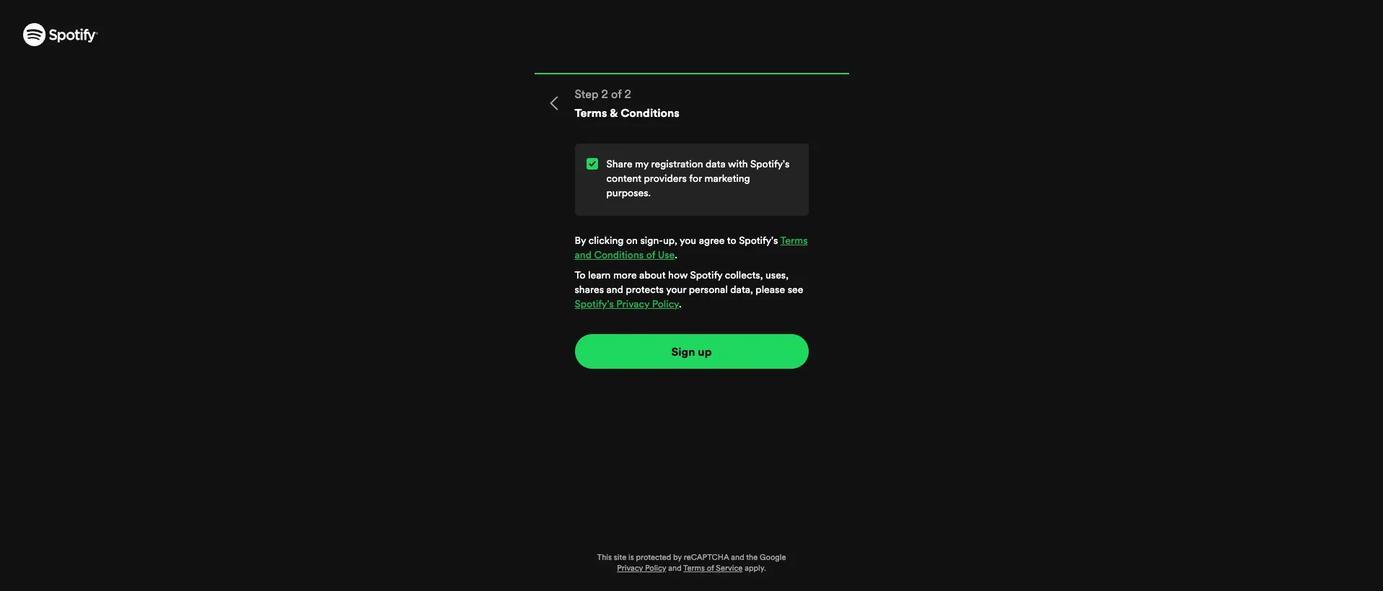 Task type: vqa. For each thing, say whether or not it's contained in the screenshot.
Terms and Conditions of Use link
yes



Task type: locate. For each thing, give the bounding box(es) containing it.
.
[[675, 248, 678, 262], [679, 297, 682, 311]]

more
[[613, 268, 637, 282]]

terms inside step 2 of 2 terms & conditions
[[575, 105, 607, 121]]

please
[[756, 282, 785, 297]]

service
[[716, 563, 743, 574]]

terms of service link
[[684, 563, 743, 574]]

use
[[658, 248, 675, 262]]

2 vertical spatial of
[[707, 563, 714, 574]]

1 vertical spatial .
[[679, 297, 682, 311]]

of
[[611, 86, 622, 102], [646, 248, 655, 262], [707, 563, 714, 574]]

is
[[629, 552, 634, 563]]

site
[[614, 552, 627, 563]]

and up to
[[575, 248, 592, 262]]

by
[[673, 552, 682, 563]]

protects
[[626, 282, 664, 297]]

spotify's
[[751, 157, 790, 171], [739, 233, 778, 248], [575, 297, 614, 311]]

privacy right this
[[617, 563, 643, 574]]

providers
[[644, 171, 687, 185]]

0 vertical spatial terms
[[575, 105, 607, 121]]

1 horizontal spatial .
[[679, 297, 682, 311]]

this site is protected by recaptcha and the google privacy policy and terms of service apply.
[[597, 552, 786, 574]]

my
[[635, 157, 649, 171]]

marketing
[[705, 171, 750, 185]]

policy
[[652, 297, 679, 311], [645, 563, 666, 574]]

your
[[666, 282, 686, 297]]

and left the the
[[731, 552, 745, 563]]

policy down how
[[652, 297, 679, 311]]

of left use
[[646, 248, 655, 262]]

on
[[626, 233, 638, 248]]

terms up 'uses,'
[[781, 233, 808, 248]]

collects,
[[725, 268, 763, 282]]

conditions right &
[[621, 105, 680, 121]]

0 vertical spatial spotify's
[[751, 157, 790, 171]]

and right privacy policy link
[[668, 563, 682, 574]]

of left service
[[707, 563, 714, 574]]

sign-
[[641, 233, 663, 248]]

recaptcha
[[684, 552, 729, 563]]

spotify's inside to learn more about how spotify collects, uses, shares and protects your personal data, please see spotify's privacy policy .
[[575, 297, 614, 311]]

1 vertical spatial spotify's
[[739, 233, 778, 248]]

0 vertical spatial .
[[675, 248, 678, 262]]

0 vertical spatial conditions
[[621, 105, 680, 121]]

protected
[[636, 552, 671, 563]]

and right shares
[[607, 282, 624, 297]]

shares
[[575, 282, 604, 297]]

2
[[602, 86, 608, 102], [625, 86, 631, 102]]

spotify
[[690, 268, 723, 282]]

of inside step 2 of 2 terms & conditions
[[611, 86, 622, 102]]

terms
[[575, 105, 607, 121], [781, 233, 808, 248], [684, 563, 705, 574]]

google
[[760, 552, 786, 563]]

by
[[575, 233, 586, 248]]

conditions up more
[[594, 248, 644, 262]]

0 vertical spatial of
[[611, 86, 622, 102]]

terms and conditions of use
[[575, 233, 808, 262]]

terms down step
[[575, 105, 607, 121]]

1 vertical spatial of
[[646, 248, 655, 262]]

privacy
[[617, 297, 650, 311], [617, 563, 643, 574]]

learn
[[588, 268, 611, 282]]

up
[[698, 344, 712, 359]]

sign
[[672, 344, 695, 359]]

terms right "by"
[[684, 563, 705, 574]]

share
[[607, 157, 633, 171]]

1 vertical spatial terms
[[781, 233, 808, 248]]

0 vertical spatial policy
[[652, 297, 679, 311]]

2 vertical spatial terms
[[684, 563, 705, 574]]

1 horizontal spatial of
[[646, 248, 655, 262]]

uses,
[[766, 268, 789, 282]]

spotify's right with
[[751, 157, 790, 171]]

this
[[597, 552, 612, 563]]

spotify's down learn
[[575, 297, 614, 311]]

0 horizontal spatial 2
[[602, 86, 608, 102]]

1 vertical spatial privacy
[[617, 563, 643, 574]]

2 horizontal spatial of
[[707, 563, 714, 574]]

conditions
[[621, 105, 680, 121], [594, 248, 644, 262]]

1 vertical spatial conditions
[[594, 248, 644, 262]]

1 horizontal spatial terms
[[684, 563, 705, 574]]

spotify's privacy policy link
[[575, 297, 679, 311]]

about
[[640, 268, 666, 282]]

sign up
[[672, 344, 712, 359]]

1 2 from the left
[[602, 86, 608, 102]]

privacy down more
[[617, 297, 650, 311]]

data
[[706, 157, 726, 171]]

0 horizontal spatial terms
[[575, 105, 607, 121]]

spotify's right to
[[739, 233, 778, 248]]

2 horizontal spatial terms
[[781, 233, 808, 248]]

the
[[746, 552, 758, 563]]

terms and conditions of use link
[[575, 233, 808, 262]]

0 horizontal spatial of
[[611, 86, 622, 102]]

0 vertical spatial privacy
[[617, 297, 650, 311]]

2 vertical spatial spotify's
[[575, 297, 614, 311]]

step
[[575, 86, 599, 102]]

purposes.
[[607, 185, 651, 200]]

of up &
[[611, 86, 622, 102]]

1 vertical spatial policy
[[645, 563, 666, 574]]

and
[[575, 248, 592, 262], [607, 282, 624, 297], [731, 552, 745, 563], [668, 563, 682, 574]]

policy inside this site is protected by recaptcha and the google privacy policy and terms of service apply.
[[645, 563, 666, 574]]

1 horizontal spatial 2
[[625, 86, 631, 102]]

policy left "by"
[[645, 563, 666, 574]]

to
[[727, 233, 737, 248]]



Task type: describe. For each thing, give the bounding box(es) containing it.
spotify image
[[23, 23, 98, 46]]

0 horizontal spatial .
[[675, 248, 678, 262]]

privacy inside to learn more about how spotify collects, uses, shares and protects your personal data, please see spotify's privacy policy .
[[617, 297, 650, 311]]

step 2 of 2 terms & conditions
[[575, 86, 680, 121]]

up,
[[663, 233, 678, 248]]

spotify's inside share my registration data with spotify's content providers for marketing purposes.
[[751, 157, 790, 171]]

with
[[728, 157, 748, 171]]

terms inside this site is protected by recaptcha and the google privacy policy and terms of service apply.
[[684, 563, 705, 574]]

apply.
[[745, 563, 766, 574]]

agree
[[699, 233, 725, 248]]

policy inside to learn more about how spotify collects, uses, shares and protects your personal data, please see spotify's privacy policy .
[[652, 297, 679, 311]]

you
[[680, 233, 697, 248]]

clicking
[[589, 233, 624, 248]]

registration
[[651, 157, 703, 171]]

conditions inside step 2 of 2 terms & conditions
[[621, 105, 680, 121]]

to learn more about how spotify collects, uses, shares and protects your personal data, please see spotify's privacy policy .
[[575, 268, 804, 311]]

to
[[575, 268, 586, 282]]

terms inside terms and conditions of use
[[781, 233, 808, 248]]

conditions inside terms and conditions of use
[[594, 248, 644, 262]]

of inside this site is protected by recaptcha and the google privacy policy and terms of service apply.
[[707, 563, 714, 574]]

how
[[668, 268, 688, 282]]

see
[[788, 282, 804, 297]]

for
[[689, 171, 702, 185]]

and inside to learn more about how spotify collects, uses, shares and protects your personal data, please see spotify's privacy policy .
[[607, 282, 624, 297]]

2 2 from the left
[[625, 86, 631, 102]]

data,
[[731, 282, 753, 297]]

&
[[610, 105, 618, 121]]

content
[[607, 171, 642, 185]]

privacy inside this site is protected by recaptcha and the google privacy policy and terms of service apply.
[[617, 563, 643, 574]]

share my registration data with spotify's content providers for marketing purposes.
[[607, 157, 790, 200]]

personal
[[689, 282, 728, 297]]

and inside terms and conditions of use
[[575, 248, 592, 262]]

by clicking on sign-up, you agree to spotify's
[[575, 233, 781, 248]]

sign up button
[[575, 334, 809, 369]]

. inside to learn more about how spotify collects, uses, shares and protects your personal data, please see spotify's privacy policy .
[[679, 297, 682, 311]]

of inside terms and conditions of use
[[646, 248, 655, 262]]

privacy policy link
[[617, 563, 666, 574]]



